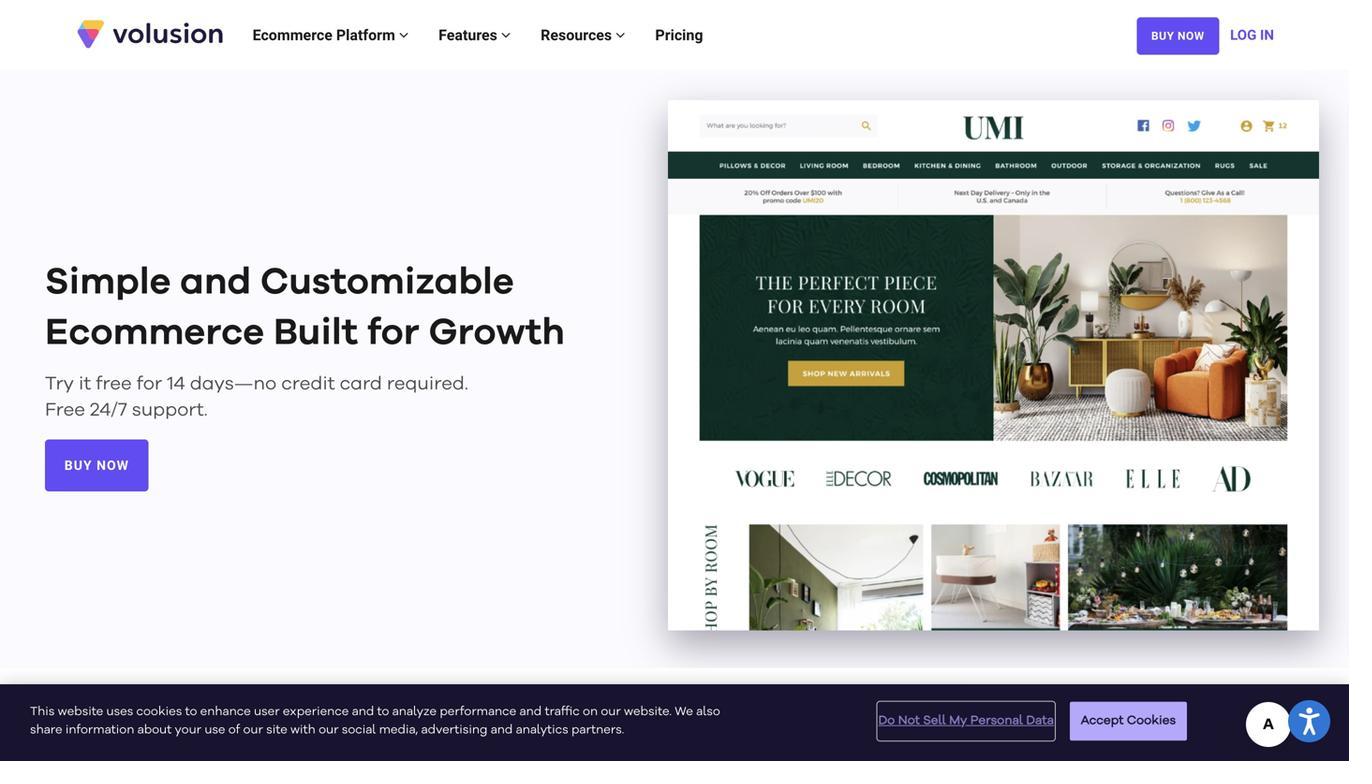 Task type: vqa. For each thing, say whether or not it's contained in the screenshot.
Technology
no



Task type: locate. For each thing, give the bounding box(es) containing it.
we
[[675, 706, 693, 719]]

to
[[185, 706, 197, 719], [377, 706, 389, 719]]

accept cookies button
[[1070, 702, 1187, 741]]

3 angle down image from the left
[[616, 28, 625, 43]]

simple and customizable ecommerce built for growth
[[45, 264, 565, 352]]

try
[[45, 375, 74, 394]]

for growth
[[367, 314, 565, 352]]

angle down image left 'resources' on the top of the page
[[501, 28, 511, 43]]

for
[[137, 375, 162, 394], [657, 730, 696, 759]]

support.
[[132, 401, 208, 420]]

share
[[30, 725, 62, 737]]

and inside simple and customizable ecommerce built for growth
[[180, 264, 251, 301]]

1 vertical spatial for
[[657, 730, 696, 759]]

for for ecommerce
[[657, 730, 696, 759]]

it
[[79, 375, 91, 394]]

buy
[[64, 458, 92, 474]]

uses
[[106, 706, 133, 719]]

enhance
[[200, 706, 251, 719]]

2 to from the left
[[377, 706, 389, 719]]

my
[[949, 716, 967, 728]]

1 horizontal spatial for
[[657, 730, 696, 759]]

do not sell my personal data
[[878, 716, 1054, 728]]

our right on
[[601, 706, 621, 719]]

resources
[[541, 26, 616, 44]]

1 angle down image from the left
[[399, 28, 409, 43]]

volusion logo image
[[75, 18, 225, 50]]

cookies
[[1127, 716, 1176, 728]]

0 horizontal spatial to
[[185, 706, 197, 719]]

and
[[180, 264, 251, 301], [352, 706, 374, 719], [520, 706, 542, 719], [491, 725, 513, 737]]

for left 14
[[137, 375, 162, 394]]

personal
[[971, 716, 1023, 728]]

our down experience at the bottom left of page
[[319, 725, 339, 737]]

user
[[254, 706, 280, 719]]

angle down image inside ecommerce platform link
[[399, 28, 409, 43]]

information
[[65, 725, 134, 737]]

angle down image for ecommerce platform
[[399, 28, 409, 43]]

analyze
[[392, 706, 437, 719]]

use
[[205, 725, 225, 737]]

ecommerce down also
[[703, 730, 867, 759]]

2 horizontal spatial angle down image
[[616, 28, 625, 43]]

log in
[[1230, 27, 1274, 43]]

cookies
[[136, 706, 182, 719]]

for down we
[[657, 730, 696, 759]]

angle down image inside the features link
[[501, 28, 511, 43]]

our
[[601, 706, 621, 719], [243, 725, 263, 737], [319, 725, 339, 737]]

pricing
[[655, 26, 703, 44]]

on
[[583, 706, 598, 719]]

buy now link
[[45, 440, 149, 492]]

do not sell my personal data button
[[878, 703, 1054, 740]]

experience
[[283, 706, 349, 719]]

site
[[266, 725, 287, 737]]

with
[[290, 725, 316, 737]]

0 vertical spatial for
[[137, 375, 162, 394]]

angle down image inside resources link
[[616, 28, 625, 43]]

ecommerce up 14
[[45, 314, 264, 352]]

ecommerce
[[253, 26, 332, 44], [45, 314, 264, 352], [703, 730, 867, 759]]

ecommerce inside ecommerce platform link
[[253, 26, 332, 44]]

everything
[[364, 730, 514, 759]]

buy
[[1151, 30, 1174, 43]]

2 angle down image from the left
[[501, 28, 511, 43]]

1 vertical spatial ecommerce
[[45, 314, 264, 352]]

for for 14
[[137, 375, 162, 394]]

accept cookies
[[1081, 716, 1176, 728]]

0 vertical spatial ecommerce
[[253, 26, 332, 44]]

1 horizontal spatial our
[[319, 725, 339, 737]]

0 horizontal spatial our
[[243, 725, 263, 737]]

angle down image left pricing link
[[616, 28, 625, 43]]

24/7
[[90, 401, 127, 420]]

2 horizontal spatial our
[[601, 706, 621, 719]]

now
[[1178, 30, 1205, 43]]

0 horizontal spatial for
[[137, 375, 162, 394]]

0 horizontal spatial angle down image
[[399, 28, 409, 43]]

website.
[[624, 706, 672, 719]]

for inside try it free for 14 days—no credit card required. free 24/7 support.
[[137, 375, 162, 394]]

resources link
[[526, 7, 640, 63]]

ecommerce left platform
[[253, 26, 332, 44]]

1 horizontal spatial angle down image
[[501, 28, 511, 43]]

1 horizontal spatial to
[[377, 706, 389, 719]]

angle down image right platform
[[399, 28, 409, 43]]

angle down image
[[399, 28, 409, 43], [501, 28, 511, 43], [616, 28, 625, 43]]

to up media,
[[377, 706, 389, 719]]

ecommerce platform link
[[238, 7, 424, 63]]

to up your
[[185, 706, 197, 719]]

this website uses cookies to enhance user experience and to analyze performance and traffic on our website. we also share information about your use of our site with our social media, advertising and analytics partners.
[[30, 706, 720, 737]]

our right of
[[243, 725, 263, 737]]

features link
[[424, 7, 526, 63]]



Task type: describe. For each thing, give the bounding box(es) containing it.
14
[[167, 375, 185, 394]]

umi theme image
[[668, 100, 1319, 631]]

card
[[340, 375, 382, 394]]

also
[[696, 706, 720, 719]]

data
[[1026, 716, 1054, 728]]

this
[[30, 706, 55, 719]]

1 to from the left
[[185, 706, 197, 719]]

2 vertical spatial ecommerce
[[703, 730, 867, 759]]

accept
[[1081, 716, 1124, 728]]

social
[[342, 725, 376, 737]]

of
[[228, 725, 240, 737]]

platform
[[336, 26, 395, 44]]

advertising
[[421, 725, 488, 737]]

ecommerce platform
[[253, 26, 399, 44]]

now
[[97, 458, 129, 474]]

ecommerce inside simple and customizable ecommerce built for growth
[[45, 314, 264, 352]]

about
[[137, 725, 172, 737]]

not
[[898, 716, 920, 728]]

pricing link
[[640, 7, 718, 63]]

log in link
[[1230, 7, 1274, 63]]

your
[[175, 725, 201, 737]]

buy now
[[1151, 30, 1205, 43]]

free
[[96, 375, 132, 394]]

success
[[874, 730, 986, 759]]

required.
[[387, 375, 468, 394]]

days—no
[[190, 375, 277, 394]]

sell
[[923, 716, 946, 728]]

do
[[878, 716, 895, 728]]

need
[[578, 730, 650, 759]]

features
[[439, 26, 501, 44]]

traffic
[[545, 706, 580, 719]]

in
[[1260, 27, 1274, 43]]

buy now
[[64, 458, 129, 474]]

performance
[[440, 706, 516, 719]]

log
[[1230, 27, 1257, 43]]

simple
[[45, 264, 171, 301]]

open accessibe: accessibility options, statement and help image
[[1299, 708, 1320, 736]]

everything you need for ecommerce success
[[364, 730, 986, 759]]

angle down image for features
[[501, 28, 511, 43]]

buy now link
[[1137, 17, 1219, 55]]

free
[[45, 401, 85, 420]]

analytics
[[516, 725, 568, 737]]

privacy alert dialog
[[0, 685, 1349, 762]]

try it free for 14 days—no credit card required. free 24/7 support.
[[45, 375, 468, 420]]

media,
[[379, 725, 418, 737]]

built
[[273, 314, 358, 352]]

website
[[58, 706, 103, 719]]

customizable
[[260, 264, 514, 301]]

partners.
[[572, 725, 624, 737]]

you
[[521, 730, 571, 759]]

angle down image for resources
[[616, 28, 625, 43]]

credit
[[281, 375, 335, 394]]



